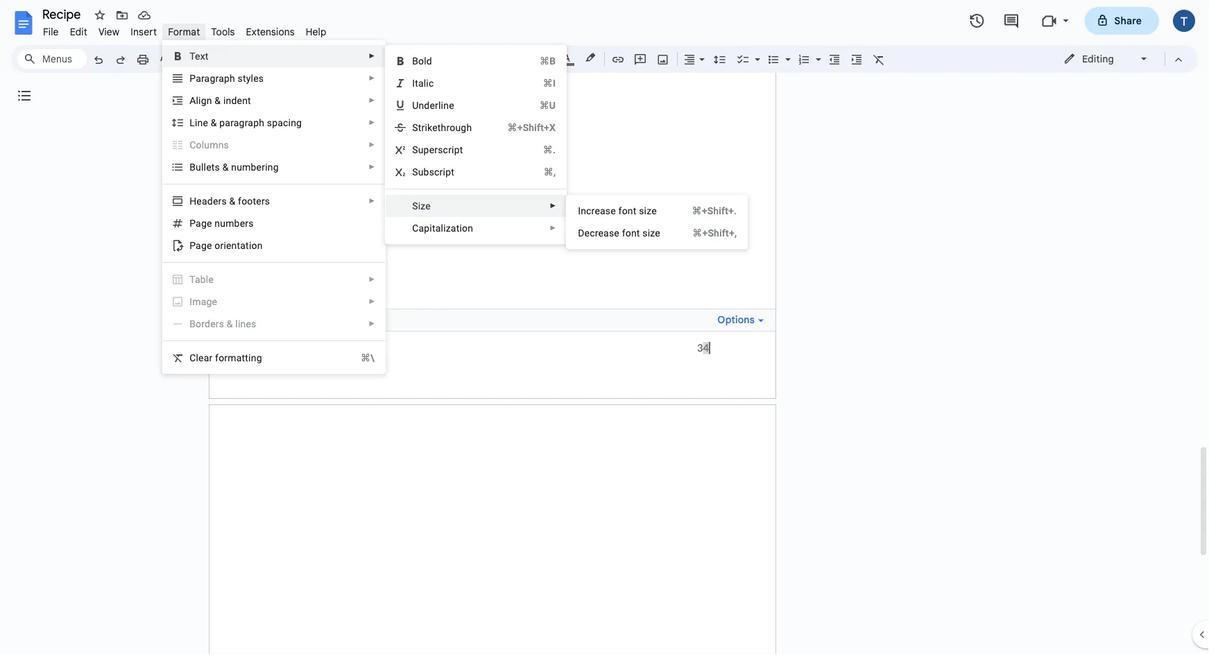 Task type: locate. For each thing, give the bounding box(es) containing it.
menu
[[162, 40, 386, 374], [385, 45, 567, 244], [566, 195, 748, 249]]

extensions
[[246, 26, 295, 38]]

menu containing i
[[566, 195, 748, 249]]

2 page from the top
[[190, 240, 212, 251]]

Star checkbox
[[90, 6, 110, 25]]

font up decrease font size d element
[[619, 205, 637, 216]]

menu item down spacing
[[163, 134, 385, 156]]

ers
[[213, 195, 227, 207]]

s right colum
[[224, 139, 229, 151]]

menu item down table menu item
[[171, 295, 375, 309]]

0 vertical spatial page
[[190, 217, 212, 229]]

edit
[[70, 26, 87, 38]]

view menu item
[[93, 24, 125, 40]]

view
[[98, 26, 120, 38]]

⌘b element
[[523, 54, 556, 68]]

⌘+shift+,
[[693, 227, 737, 239]]

n inside menu item
[[218, 139, 224, 151]]

i inside menu item
[[190, 296, 192, 307]]

s right bulle
[[215, 161, 220, 173]]

application containing share
[[0, 0, 1209, 654]]

n up bulle t s & numbering on the top left of the page
[[218, 139, 224, 151]]

size o element
[[412, 200, 435, 212]]

page
[[190, 217, 212, 229], [190, 240, 212, 251]]

subscript r element
[[412, 166, 459, 178]]

table
[[190, 274, 214, 285]]

format menu item
[[162, 24, 206, 40]]

► inside borders & lines menu item
[[369, 320, 375, 328]]

menu containing b
[[385, 45, 567, 244]]

0 vertical spatial font
[[619, 205, 637, 216]]

insert menu item
[[125, 24, 162, 40]]

2 horizontal spatial i
[[578, 205, 581, 216]]

paragraph
[[219, 117, 264, 128]]

0 vertical spatial size
[[639, 205, 657, 216]]

► inside table menu item
[[369, 275, 375, 283]]

► for bullets & numbering t element
[[369, 163, 375, 171]]

i
[[412, 77, 415, 89], [578, 205, 581, 216], [190, 296, 192, 307]]

page n u mbers
[[190, 217, 254, 229]]

i for talic
[[412, 77, 415, 89]]

size
[[639, 205, 657, 216], [643, 227, 660, 239]]

colum
[[190, 139, 218, 151]]

stri k ethrough
[[412, 122, 472, 133]]

footer
[[219, 314, 247, 326]]

& right lign
[[215, 95, 221, 106]]

1 vertical spatial i
[[578, 205, 581, 216]]

s for n
[[224, 139, 229, 151]]

insert image image
[[655, 49, 671, 69]]

⌘,
[[544, 166, 556, 178]]

size down increase font size i element
[[643, 227, 660, 239]]

0 vertical spatial s
[[224, 139, 229, 151]]

application
[[0, 0, 1209, 654]]

i down 'b'
[[412, 77, 415, 89]]

s
[[224, 139, 229, 151], [215, 161, 220, 173]]

i talic
[[412, 77, 434, 89]]

1 vertical spatial n
[[215, 217, 220, 229]]

options button
[[712, 311, 769, 330]]

1 horizontal spatial s
[[224, 139, 229, 151]]

1 vertical spatial page
[[190, 240, 212, 251]]

share button
[[1085, 7, 1159, 35]]

format
[[168, 26, 200, 38]]

page for page n u mbers
[[190, 217, 212, 229]]

n
[[218, 139, 224, 151], [215, 217, 220, 229]]

1 vertical spatial font
[[622, 227, 640, 239]]

page down the page n u mbers
[[190, 240, 212, 251]]

&
[[215, 95, 221, 106], [211, 117, 217, 128], [222, 161, 229, 173], [229, 195, 235, 207], [227, 318, 233, 330]]

page for page orientation
[[190, 240, 212, 251]]

help menu item
[[300, 24, 332, 40]]

font
[[619, 205, 637, 216], [622, 227, 640, 239]]

hea d ers & footers
[[190, 195, 270, 207]]

n left mbers
[[215, 217, 220, 229]]

⌘comma element
[[527, 165, 556, 179]]

tools menu item
[[206, 24, 240, 40]]

c lear formatting
[[190, 352, 262, 364]]

mbers
[[226, 217, 254, 229]]

i left "age"
[[190, 296, 192, 307]]

align & indent a element
[[190, 95, 255, 106]]

⌘+shift+.
[[692, 205, 737, 216]]

bulleted list menu image
[[782, 50, 791, 55]]

superscript s element
[[412, 144, 467, 155]]

u nderline
[[412, 100, 454, 111]]

insert
[[131, 26, 157, 38]]

0 vertical spatial n
[[218, 139, 224, 151]]

►
[[369, 52, 375, 60], [369, 74, 375, 82], [369, 96, 375, 104], [369, 119, 375, 127], [369, 141, 375, 149], [369, 163, 375, 171], [369, 197, 375, 205], [550, 202, 557, 210], [550, 224, 557, 232], [369, 275, 375, 283], [369, 298, 375, 306], [369, 320, 375, 328]]

2 vertical spatial i
[[190, 296, 192, 307]]

0 vertical spatial menu item
[[163, 134, 385, 156]]

borders & lines
[[190, 318, 256, 330]]

0 horizontal spatial i
[[190, 296, 192, 307]]

italic i element
[[412, 77, 438, 89]]

menu bar containing file
[[37, 18, 332, 41]]

styles
[[238, 72, 264, 84]]

► for text s element
[[369, 52, 375, 60]]

⌘u
[[539, 100, 556, 111]]

⌘+shift+period element
[[675, 204, 737, 218]]

page left the u
[[190, 217, 212, 229]]

0 horizontal spatial s
[[215, 161, 220, 173]]

file
[[43, 26, 59, 38]]

0 vertical spatial i
[[412, 77, 415, 89]]

font for ncrease
[[619, 205, 637, 216]]

1 page from the top
[[190, 217, 212, 229]]

1 horizontal spatial i
[[412, 77, 415, 89]]

b old
[[412, 55, 432, 67]]

headers & footers d element
[[190, 195, 274, 207]]

⌘period element
[[526, 143, 556, 157]]

text
[[190, 50, 209, 62]]

font down increase font size i element
[[622, 227, 640, 239]]

ipt
[[443, 166, 454, 178]]

⌘+shift+x element
[[491, 121, 556, 135]]

d ecrease font size
[[578, 227, 660, 239]]

page orientation
[[190, 240, 263, 251]]

size
[[412, 200, 431, 212]]

1 vertical spatial size
[[643, 227, 660, 239]]

l ine & paragraph spacing
[[190, 117, 302, 128]]

n for s
[[218, 139, 224, 151]]

share
[[1115, 15, 1142, 27]]

i ncrease font size
[[578, 205, 657, 216]]

ine
[[195, 117, 208, 128]]

ecrease
[[585, 227, 620, 239]]

line & paragraph spacing l element
[[190, 117, 306, 128]]

menu item
[[163, 134, 385, 156], [171, 295, 375, 309]]

indent
[[223, 95, 251, 106]]

& right "ers"
[[229, 195, 235, 207]]

& left lines
[[227, 318, 233, 330]]

⌘i element
[[526, 76, 556, 90]]

bullets & numbering t element
[[190, 161, 283, 173]]

line & paragraph spacing image
[[712, 49, 728, 69]]

colum n s
[[190, 139, 229, 151]]

capitalization
[[412, 222, 473, 234]]

menu bar
[[37, 18, 332, 41]]

1 vertical spatial menu item
[[171, 295, 375, 309]]

mode and view toolbar
[[1053, 45, 1190, 73]]

formatting
[[215, 352, 262, 364]]

help
[[306, 26, 326, 38]]

file menu item
[[37, 24, 64, 40]]

extensions menu item
[[240, 24, 300, 40]]

i up d
[[578, 205, 581, 216]]

size up decrease font size d element
[[639, 205, 657, 216]]

paragraph styles p element
[[190, 72, 268, 84]]

nderline
[[419, 100, 454, 111]]

p
[[190, 72, 196, 84]]

numbering
[[231, 161, 279, 173]]

1 vertical spatial s
[[215, 161, 220, 173]]

tools
[[211, 26, 235, 38]]

s uperscript
[[412, 144, 463, 155]]



Task type: vqa. For each thing, say whether or not it's contained in the screenshot.


Task type: describe. For each thing, give the bounding box(es) containing it.
⌘+shift+x
[[507, 122, 556, 133]]

ethrough
[[432, 122, 472, 133]]

⌘u element
[[523, 99, 556, 112]]

⌘i
[[543, 77, 556, 89]]

bold b element
[[412, 55, 436, 67]]

orientation
[[215, 240, 263, 251]]

a
[[190, 95, 196, 106]]

p aragraph styles
[[190, 72, 264, 84]]

page numbers u element
[[190, 217, 258, 229]]

checklist menu image
[[751, 50, 760, 55]]

age
[[201, 296, 217, 307]]

► for image m element
[[369, 298, 375, 306]]

bulle
[[190, 161, 211, 173]]

l
[[190, 117, 195, 128]]

size for i ncrease font size
[[639, 205, 657, 216]]

edit menu item
[[64, 24, 93, 40]]

lear
[[196, 352, 213, 364]]

⌘backslash element
[[344, 351, 375, 365]]

stri
[[412, 122, 427, 133]]

decrease font size d element
[[578, 227, 665, 239]]

spacing
[[267, 117, 302, 128]]

options
[[718, 314, 755, 326]]

& right the ine
[[211, 117, 217, 128]]

c
[[190, 352, 196, 364]]

increase font size i element
[[578, 205, 661, 216]]

& inside borders & lines menu item
[[227, 318, 233, 330]]

main toolbar
[[86, 0, 890, 538]]

s
[[412, 144, 418, 155]]

page orientation 3 element
[[190, 240, 267, 251]]

⌘.
[[543, 144, 556, 155]]

u
[[220, 217, 226, 229]]

talic
[[415, 77, 434, 89]]

Rename text field
[[37, 6, 89, 22]]

text s element
[[190, 50, 213, 62]]

r
[[440, 166, 443, 178]]

editing button
[[1054, 49, 1159, 69]]

menu item containing colum
[[163, 134, 385, 156]]

table menu item
[[171, 273, 375, 287]]

i for ncrease font size
[[578, 205, 581, 216]]

& right 't'
[[222, 161, 229, 173]]

► for align & indent a element
[[369, 96, 375, 104]]

u
[[412, 100, 419, 111]]

⌘+shift+comma element
[[676, 226, 737, 240]]

⌘\
[[361, 352, 375, 364]]

a lign & indent
[[190, 95, 251, 106]]

d
[[207, 195, 213, 207]]

uperscript
[[418, 144, 463, 155]]

menu bar banner
[[0, 0, 1209, 654]]

► for paragraph styles p element
[[369, 74, 375, 82]]

borders & lines q element
[[190, 318, 261, 330]]

► for table 2 element
[[369, 275, 375, 283]]

text color image
[[559, 49, 574, 66]]

b
[[412, 55, 418, 67]]

underline u element
[[412, 100, 458, 111]]

s for t
[[215, 161, 220, 173]]

i m age
[[190, 296, 217, 307]]

m
[[192, 296, 201, 307]]

highlight color image
[[583, 49, 598, 66]]

old
[[418, 55, 432, 67]]

► for borders & lines q element
[[369, 320, 375, 328]]

hea
[[190, 195, 207, 207]]

⌘b
[[540, 55, 556, 67]]

t
[[211, 161, 215, 173]]

menu item containing i
[[171, 295, 375, 309]]

menu containing text
[[162, 40, 386, 374]]

strikethrough k element
[[412, 122, 476, 133]]

k
[[427, 122, 432, 133]]

subsc r ipt
[[412, 166, 454, 178]]

footers
[[238, 195, 270, 207]]

Menus field
[[17, 49, 87, 69]]

lign
[[196, 95, 212, 106]]

clear formatting c element
[[190, 352, 266, 364]]

columns n element
[[190, 139, 233, 151]]

aragraph
[[196, 72, 235, 84]]

lines
[[235, 318, 256, 330]]

numbered list menu image
[[812, 50, 821, 55]]

borders & lines menu item
[[163, 313, 385, 335]]

ncrease
[[581, 205, 616, 216]]

font for ecrease
[[622, 227, 640, 239]]

subsc
[[412, 166, 440, 178]]

► for the columns n element
[[369, 141, 375, 149]]

borders
[[190, 318, 224, 330]]

editing
[[1082, 53, 1114, 65]]

table 2 element
[[190, 274, 218, 285]]

size for d ecrease font size
[[643, 227, 660, 239]]

d
[[578, 227, 585, 239]]

n for u
[[215, 217, 220, 229]]

menu bar inside menu bar banner
[[37, 18, 332, 41]]

► for headers & footers d element
[[369, 197, 375, 205]]

image m element
[[190, 296, 221, 307]]

► for line & paragraph spacing l element at the left of page
[[369, 119, 375, 127]]

capitalization 1 element
[[412, 222, 477, 234]]

bulle t s & numbering
[[190, 161, 279, 173]]



